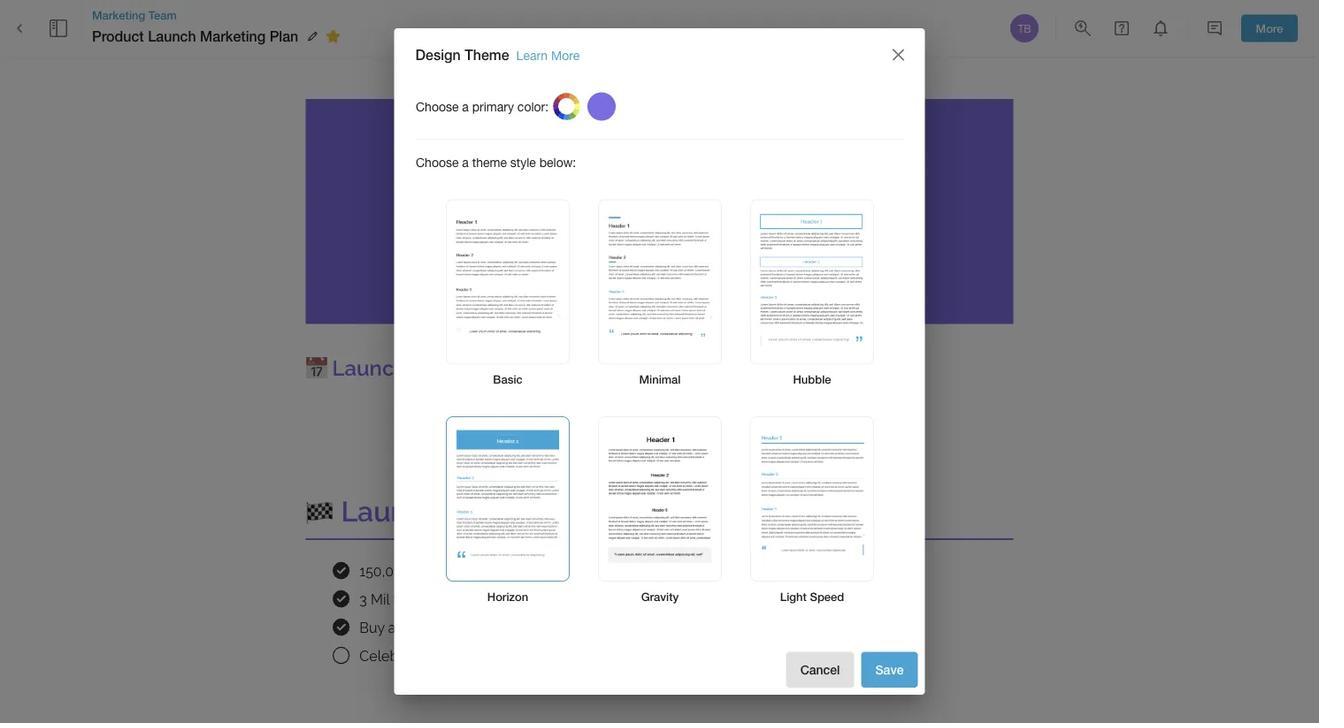 Task type: vqa. For each thing, say whether or not it's contained in the screenshot.
the topmost Marketing
yes



Task type: locate. For each thing, give the bounding box(es) containing it.
product down choose a primary color:
[[394, 168, 554, 217]]

1 horizontal spatial plan
[[615, 227, 704, 277]]

primary
[[472, 99, 514, 114]]

save
[[876, 663, 904, 678]]

and
[[443, 620, 468, 636]]

speed
[[810, 590, 844, 604]]

0 vertical spatial more
[[1256, 21, 1284, 35]]

a right the buy
[[388, 620, 396, 636]]

1 horizontal spatial product launch marketing plan
[[394, 168, 936, 277]]

choose down design
[[415, 99, 458, 114]]

a left primary
[[462, 99, 468, 114]]

more
[[1256, 21, 1284, 35], [551, 48, 580, 63]]

1 vertical spatial plan
[[615, 227, 704, 277]]

choose
[[415, 99, 458, 114], [415, 155, 458, 170]]

0 horizontal spatial more
[[551, 48, 580, 63]]

🏁
[[306, 495, 334, 528]]

2 choose from the top
[[415, 155, 458, 170]]

0 vertical spatial marketing
[[92, 8, 145, 22]]

hubble
[[793, 373, 831, 387]]

1,
[[509, 356, 523, 381]]

sell
[[472, 620, 494, 636]]

a left the theme at the left top of page
[[462, 155, 468, 170]]

design theme dialog
[[394, 28, 925, 696]]

impressions
[[480, 592, 558, 608]]

downloads
[[483, 563, 556, 580]]

more inside button
[[1256, 21, 1284, 35]]

choose a theme style below:
[[415, 155, 576, 170]]

team
[[149, 8, 177, 22]]

1 vertical spatial more
[[551, 48, 580, 63]]

below:
[[539, 155, 576, 170]]

📅
[[306, 356, 327, 381]]

1 vertical spatial product launch marketing plan
[[394, 168, 936, 277]]

1 vertical spatial product
[[394, 168, 554, 217]]

1 vertical spatial marketing
[[200, 28, 266, 45]]

0 vertical spatial choose
[[415, 99, 458, 114]]

3 mil social media impressions
[[360, 592, 558, 608]]

0 horizontal spatial product launch marketing plan
[[92, 28, 298, 45]]

2022
[[529, 356, 577, 381]]

marketing team
[[92, 8, 177, 22]]

product launch marketing plan
[[92, 28, 298, 45], [394, 168, 936, 277]]

🏁 launch goals
[[306, 495, 523, 528]]

a
[[462, 99, 468, 114], [462, 155, 468, 170], [388, 620, 396, 636], [476, 648, 484, 665]]

date:
[[412, 356, 464, 381]]

mil
[[371, 592, 390, 608]]

save button
[[861, 653, 918, 688]]

launch
[[148, 28, 196, 45], [564, 168, 713, 217], [332, 356, 407, 381], [341, 495, 440, 528]]

plan
[[270, 28, 298, 45], [615, 227, 704, 277]]

color:
[[517, 99, 548, 114]]

1 horizontal spatial marketing
[[200, 28, 266, 45]]

2 horizontal spatial marketing
[[724, 168, 925, 217]]

choose a primary color:
[[415, 99, 548, 114]]

0 horizontal spatial marketing
[[92, 8, 145, 22]]

product
[[92, 28, 144, 45], [394, 168, 554, 217]]

marketing
[[92, 8, 145, 22], [200, 28, 266, 45], [724, 168, 925, 217]]

learn
[[516, 48, 548, 63]]

product down marketing team
[[92, 28, 144, 45]]

1 horizontal spatial more
[[1256, 21, 1284, 35]]

0 horizontal spatial product
[[92, 28, 144, 45]]

design
[[415, 46, 461, 63]]

marketing inside product launch marketing plan
[[724, 168, 925, 217]]

choose for choose a primary color:
[[415, 99, 458, 114]]

2 vertical spatial marketing
[[724, 168, 925, 217]]

celebrate
[[360, 648, 424, 665]]

choose left the theme at the left top of page
[[415, 155, 458, 170]]

remove favorite image
[[322, 26, 344, 47]]

0 vertical spatial product launch marketing plan
[[92, 28, 298, 45]]

jan
[[469, 356, 503, 381]]

theme
[[472, 155, 507, 170]]

1 choose from the top
[[415, 99, 458, 114]]

gravity
[[641, 590, 679, 604]]

design theme learn more
[[415, 46, 580, 63]]

1 vertical spatial choose
[[415, 155, 458, 170]]

0 vertical spatial plan
[[270, 28, 298, 45]]

0 vertical spatial product
[[92, 28, 144, 45]]

1 horizontal spatial product
[[394, 168, 554, 217]]

0 horizontal spatial plan
[[270, 28, 298, 45]]

cancel button
[[786, 653, 854, 688]]



Task type: describe. For each thing, give the bounding box(es) containing it.
style
[[510, 155, 536, 170]]

cancel
[[801, 663, 840, 678]]

150,000 thousand downloads
[[360, 563, 556, 580]]

3
[[360, 592, 367, 608]]

buy
[[360, 620, 385, 636]]

a for theme
[[462, 155, 468, 170]]

celebrate buying a house!
[[360, 648, 531, 665]]

a down sell
[[476, 648, 484, 665]]

basic
[[493, 373, 522, 387]]

horizon
[[487, 590, 528, 604]]

📅 launch date: jan 1, 2022
[[306, 356, 577, 381]]

house!
[[487, 648, 531, 665]]

plan inside product launch marketing plan
[[615, 227, 704, 277]]

tb button
[[1008, 12, 1042, 45]]

buy a house and sell my old one!
[[360, 620, 575, 636]]

goals
[[447, 495, 523, 528]]

light
[[780, 590, 806, 604]]

choose for choose a theme style below:
[[415, 155, 458, 170]]

learn more link
[[516, 48, 580, 63]]

house
[[400, 620, 440, 636]]

buying
[[428, 648, 473, 665]]

thousand
[[414, 563, 480, 580]]

150,000
[[360, 563, 411, 580]]

a for house
[[388, 620, 396, 636]]

more inside design theme learn more
[[551, 48, 580, 63]]

old
[[522, 620, 543, 636]]

one!
[[546, 620, 575, 636]]

my
[[498, 620, 518, 636]]

product inside product launch marketing plan
[[394, 168, 554, 217]]

social
[[393, 592, 432, 608]]

more button
[[1242, 15, 1298, 42]]

theme
[[465, 46, 509, 63]]

marketing team link
[[92, 7, 346, 23]]

light speed
[[780, 590, 844, 604]]

minimal
[[639, 373, 680, 387]]

a for primary
[[462, 99, 468, 114]]

tb
[[1018, 22, 1031, 35]]

media
[[436, 592, 476, 608]]



